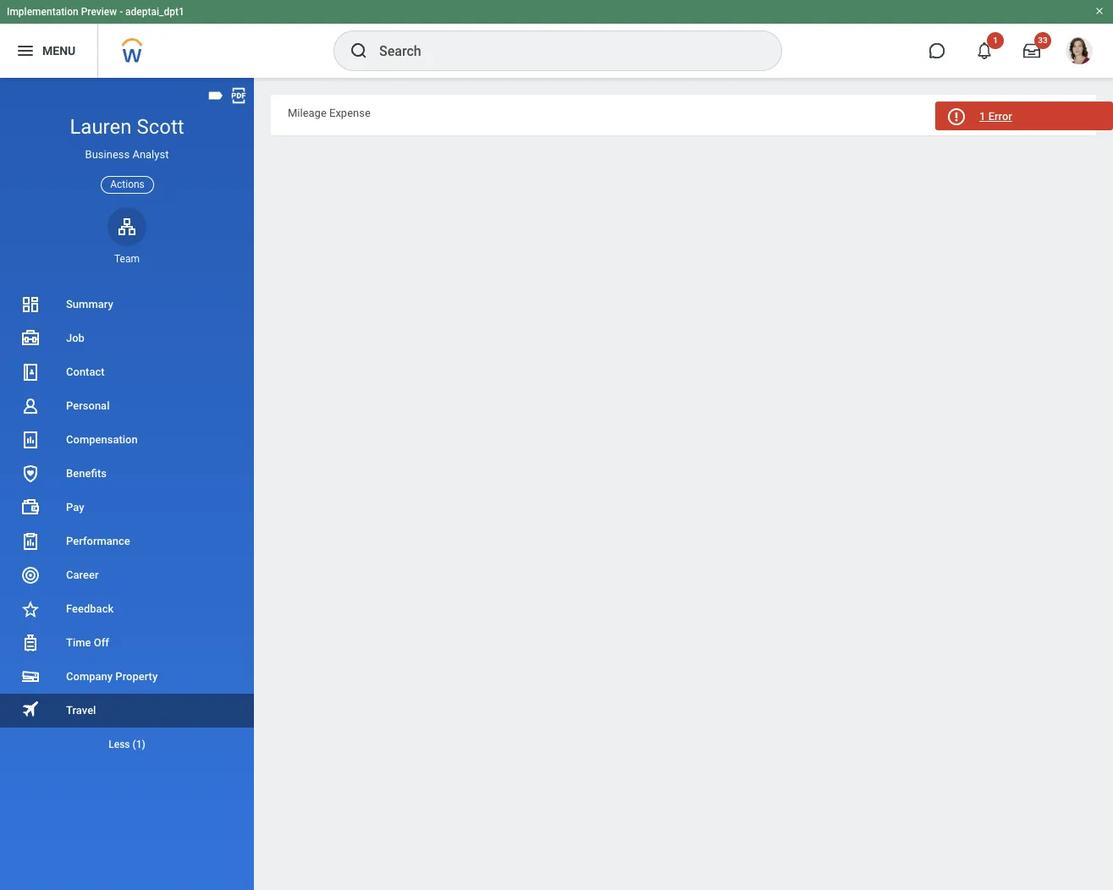 Task type: vqa. For each thing, say whether or not it's contained in the screenshot.
first United
no



Task type: describe. For each thing, give the bounding box(es) containing it.
company property
[[66, 671, 158, 683]]

benefits
[[66, 468, 107, 480]]

summary link
[[0, 288, 254, 322]]

contact
[[66, 366, 105, 379]]

career link
[[0, 559, 254, 593]]

team link
[[108, 207, 147, 266]]

actions button
[[101, 176, 154, 194]]

career
[[66, 569, 99, 582]]

33 button
[[1014, 32, 1052, 69]]

justify image
[[15, 41, 36, 61]]

personal image
[[20, 396, 41, 417]]

personal
[[66, 400, 110, 412]]

company property link
[[0, 661, 254, 694]]

inbox large image
[[1024, 42, 1041, 59]]

view printable version (pdf) image
[[230, 86, 248, 105]]

search image
[[349, 41, 369, 61]]

benefits link
[[0, 457, 254, 491]]

feedback image
[[20, 600, 41, 620]]

personal link
[[0, 390, 254, 423]]

property
[[115, 671, 158, 683]]

preview
[[81, 6, 117, 18]]

time off image
[[20, 634, 41, 654]]

compensation image
[[20, 430, 41, 451]]

navigation pane region
[[0, 78, 254, 891]]

1 for 1 error
[[980, 110, 986, 123]]

Search Workday  search field
[[379, 32, 747, 69]]

compensation
[[66, 434, 138, 446]]

job image
[[20, 329, 41, 349]]

business
[[85, 148, 130, 161]]

1 error
[[980, 110, 1013, 123]]

company
[[66, 671, 113, 683]]

travel image
[[20, 700, 41, 720]]

time off
[[66, 637, 109, 650]]

close environment banner image
[[1095, 6, 1105, 16]]

menu button
[[0, 24, 98, 78]]

adeptai_dpt1
[[125, 6, 185, 18]]

error
[[989, 110, 1013, 123]]

team lauren scott element
[[108, 252, 147, 266]]

team
[[114, 253, 140, 265]]

-
[[120, 6, 123, 18]]

pay link
[[0, 491, 254, 525]]



Task type: locate. For each thing, give the bounding box(es) containing it.
actions
[[110, 178, 145, 190]]

notifications large image
[[977, 42, 993, 59]]

menu banner
[[0, 0, 1114, 78]]

compensation link
[[0, 423, 254, 457]]

company property image
[[20, 667, 41, 688]]

exclamation image
[[950, 111, 963, 124]]

benefits image
[[20, 464, 41, 484]]

summary image
[[20, 295, 41, 315]]

feedback
[[66, 603, 114, 616]]

performance
[[66, 535, 130, 548]]

0 horizontal spatial 1
[[980, 110, 986, 123]]

summary
[[66, 298, 113, 311]]

mileage expense
[[288, 107, 371, 119]]

contact link
[[0, 356, 254, 390]]

time
[[66, 637, 91, 650]]

less (1)
[[109, 739, 145, 751]]

less (1) button
[[0, 735, 254, 755]]

list
[[0, 288, 254, 762]]

travel link
[[0, 694, 254, 728]]

implementation
[[7, 6, 79, 18]]

1 inside menu banner
[[994, 36, 998, 45]]

implementation preview -   adeptai_dpt1
[[7, 6, 185, 18]]

lauren scott
[[70, 115, 184, 139]]

time off link
[[0, 627, 254, 661]]

off
[[94, 637, 109, 650]]

pay
[[66, 501, 84, 514]]

less
[[109, 739, 130, 751]]

lauren
[[70, 115, 132, 139]]

1 right 'notifications large' 'image'
[[994, 36, 998, 45]]

1 left error
[[980, 110, 986, 123]]

33
[[1039, 36, 1048, 45]]

view team image
[[117, 217, 137, 237]]

business analyst
[[85, 148, 169, 161]]

scott
[[137, 115, 184, 139]]

1 for 1
[[994, 36, 998, 45]]

expense
[[329, 107, 371, 119]]

contact image
[[20, 362, 41, 383]]

less (1) button
[[0, 728, 254, 762]]

1
[[994, 36, 998, 45], [980, 110, 986, 123]]

feedback link
[[0, 593, 254, 627]]

career image
[[20, 566, 41, 586]]

tag image
[[207, 86, 225, 105]]

1 error button
[[936, 102, 1114, 130]]

1 horizontal spatial 1
[[994, 36, 998, 45]]

pay image
[[20, 498, 41, 518]]

job
[[66, 332, 85, 345]]

travel
[[66, 705, 96, 717]]

(1)
[[133, 739, 145, 751]]

1 vertical spatial 1
[[980, 110, 986, 123]]

1 button
[[966, 32, 1004, 69]]

menu
[[42, 44, 76, 57]]

performance image
[[20, 532, 41, 552]]

performance link
[[0, 525, 254, 559]]

0 vertical spatial 1
[[994, 36, 998, 45]]

analyst
[[132, 148, 169, 161]]

job link
[[0, 322, 254, 356]]

mileage
[[288, 107, 327, 119]]

profile logan mcneil image
[[1066, 37, 1093, 68]]

list containing summary
[[0, 288, 254, 762]]



